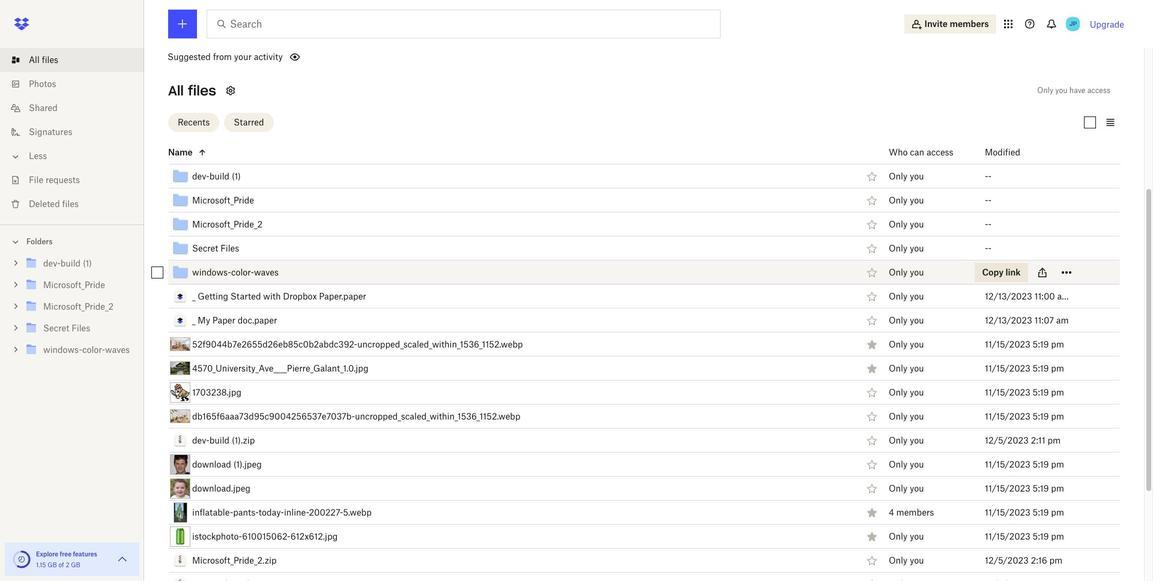 Task type: vqa. For each thing, say whether or not it's contained in the screenshot.
data
no



Task type: describe. For each thing, give the bounding box(es) containing it.
add to starred image for uncropped_scaled_within_1536_1152.webp
[[865, 409, 879, 424]]

/4570_university_ave____pierre_galant_1.0.jpg image
[[170, 362, 190, 375]]

dev-build (1).zip link
[[192, 433, 255, 448]]

1 horizontal spatial (1)
[[232, 171, 241, 181]]

11/15/2023 5:19 pm for 1703238.jpg
[[985, 387, 1064, 397]]

db165f6aaa73d95c9004256537e7037b-uncropped_scaled_within_1536_1152.webp
[[192, 411, 520, 421]]

1 horizontal spatial secret
[[192, 243, 218, 253]]

only you button for microsoft_pride_2
[[889, 218, 924, 231]]

all files inside list item
[[29, 55, 58, 65]]

name button
[[168, 145, 860, 160]]

shared
[[29, 103, 58, 113]]

11:07
[[1035, 315, 1054, 325]]

only you for _ my paper doc.paper
[[889, 315, 924, 326]]

11/15/2023 5:19 pm for download (1).jpeg
[[985, 459, 1064, 469]]

download
[[192, 459, 231, 469]]

db165f6aaa73d95c9004256537e7037b-
[[192, 411, 355, 421]]

from
[[213, 52, 232, 62]]

members for invite members
[[950, 19, 989, 29]]

0 horizontal spatial windows-
[[43, 345, 82, 355]]

/download.jpeg image
[[170, 478, 190, 499]]

activity
[[254, 52, 283, 62]]

1 vertical spatial build
[[61, 258, 81, 269]]

only you for db165f6aaa73d95c9004256537e7037b-uncropped_scaled_within_1536_1152.webp
[[889, 412, 924, 422]]

you for 4570_university_ave____pierre_galant_1.0.jpg
[[910, 364, 924, 374]]

copy
[[982, 267, 1004, 277]]

12/13/2023 11:00 am
[[985, 291, 1070, 301]]

1 horizontal spatial all
[[168, 82, 184, 99]]

only for _ getting started with dropbox paper.paper
[[889, 291, 908, 302]]

microsoft_pride_2.zip
[[192, 555, 277, 566]]

-- inside name microsoft_pride_2, modified 12/5/2023 2:20 pm, "element"
[[985, 219, 992, 229]]

paper.paper
[[319, 291, 366, 301]]

1 horizontal spatial waves
[[254, 267, 279, 277]]

you for dev-build (1)
[[910, 171, 924, 182]]

5:19 for db165f6aaa73d95c9004256537e7037b-uncropped_scaled_within_1536_1152.webp
[[1033, 411, 1049, 421]]

9 add to starred image from the top
[[865, 481, 879, 496]]

starred button
[[224, 113, 274, 132]]

microsoft_pride_2.zip link
[[192, 554, 277, 568]]

only you button for download.jpeg
[[889, 482, 924, 496]]

name inflatable-pants-today-inline-200227-5.webp, modified 11/15/2023 5:19 pm, element
[[142, 501, 1120, 525]]

you for microsoft_pride_2
[[910, 219, 924, 230]]

remove from starred image for istockphoto-610015062-612x612.jpg
[[865, 530, 879, 544]]

_ my paper doc.paper link
[[192, 313, 277, 328]]

0 vertical spatial color-
[[231, 267, 254, 277]]

1 vertical spatial windows-color-waves
[[43, 345, 130, 355]]

pm for 52f9044b7e2655d26eb85c0b2abdc392-uncropped_scaled_within_1536_1152.webp
[[1051, 339, 1064, 349]]

11/15/2023 for 4570_university_ave____pierre_galant_1.0.jpg
[[985, 363, 1031, 373]]

microsoft_pride_2 inside name microsoft_pride_2, modified 12/5/2023 2:20 pm, "element"
[[192, 219, 263, 229]]

_ for _ getting started with dropbox paper.paper
[[192, 291, 196, 301]]

1 horizontal spatial secret files
[[192, 243, 239, 253]]

-- inside name microsoft_pride, modified 12/5/2023 2:15 pm, 'element'
[[985, 195, 992, 205]]

my
[[198, 315, 210, 325]]

name microsoft_pride.zip, modified 12/5/2023 2:10 pm, element
[[142, 573, 1120, 581]]

only for windows-color-waves
[[889, 267, 908, 278]]

suggested
[[168, 52, 211, 62]]

1 horizontal spatial all files
[[168, 82, 216, 99]]

add to starred image inside name microsoft_pride.zip, modified 12/5/2023 2:10 pm, element
[[865, 578, 879, 581]]

only for dev-build (1)
[[889, 171, 908, 182]]

recents
[[178, 117, 210, 127]]

0 horizontal spatial microsoft_pride_2
[[43, 302, 114, 312]]

istockphoto-610015062-612x612.jpg link
[[192, 530, 338, 544]]

1 horizontal spatial windows-
[[192, 267, 231, 277]]

name microsoft_pride_2.zip, modified 12/5/2023 2:16 pm, element
[[142, 549, 1120, 573]]

_ for _ my paper doc.paper
[[192, 315, 196, 325]]

610015062-
[[242, 531, 291, 542]]

12/13/2023 for 12/13/2023 11:07 am
[[985, 315, 1032, 325]]

free
[[60, 551, 71, 558]]

only you for microsoft_pride
[[889, 195, 924, 206]]

am for 12/13/2023 11:07 am
[[1056, 315, 1069, 325]]

upgrade
[[1090, 19, 1125, 29]]

signatures link
[[10, 120, 144, 144]]

shared link
[[10, 96, 144, 120]]

started
[[231, 291, 261, 301]]

istockphoto-610015062-612x612.jpg
[[192, 531, 338, 542]]

/52f9044b7e2655d26eb85c0b2abdc392 uncropped_scaled_within_1536_1152.webp image
[[170, 338, 190, 351]]

12/5/2023 for 12/5/2023 2:16 pm
[[985, 555, 1029, 566]]

folders button
[[0, 232, 144, 250]]

files for deleted files link
[[62, 199, 79, 209]]

_ getting started with dropbox paper.paper link
[[192, 289, 366, 304]]

photos link
[[10, 72, 144, 96]]

0 horizontal spatial microsoft_pride_2 link
[[24, 299, 135, 315]]

1 horizontal spatial windows-color-waves
[[192, 267, 279, 277]]

deleted files link
[[10, 192, 144, 216]]

11/15/2023 5:19 pm for istockphoto-610015062-612x612.jpg
[[985, 531, 1064, 542]]

1 horizontal spatial access
[[1088, 86, 1111, 95]]

waves inside "group"
[[105, 345, 130, 355]]

only for 1703238.jpg
[[889, 388, 908, 398]]

-- for build
[[985, 171, 992, 181]]

11/15/2023 for 1703238.jpg
[[985, 387, 1031, 397]]

remove from starred image for only you
[[865, 337, 879, 352]]

0 horizontal spatial files
[[72, 323, 90, 333]]

dev-build (1).zip
[[192, 435, 255, 445]]

inflatable-pants-today-inline-200227-5.webp link
[[192, 506, 372, 520]]

invite members
[[925, 19, 989, 29]]

only you button for dev-build (1).zip
[[889, 434, 924, 448]]

name db165f6aaa73d95c9004256537e7037b-uncropped_scaled_within_1536_1152.webp, modified 11/15/2023 5:19 pm, element
[[142, 405, 1120, 429]]

only you have access
[[1038, 86, 1111, 95]]

5:19 for istockphoto-610015062-612x612.jpg
[[1033, 531, 1049, 542]]

less
[[29, 151, 47, 161]]

uncropped_scaled_within_1536_1152.webp for db165f6aaa73d95c9004256537e7037b-
[[355, 411, 520, 421]]

add to starred image for --
[[865, 217, 879, 232]]

name microsoft_pride_2, modified 12/5/2023 2:20 pm, element
[[142, 213, 1120, 237]]

modified button
[[985, 145, 1052, 160]]

only you button for microsoft_pride_2.zip
[[889, 555, 924, 568]]

name 1703238.jpg, modified 11/15/2023 5:19 pm, element
[[142, 381, 1120, 405]]

pm for dev-build (1).zip
[[1048, 435, 1061, 445]]

inflatable-pants-today-inline-200227-5.webp
[[192, 507, 372, 518]]

Search in folder "Dropbox" text field
[[230, 17, 696, 31]]

only for download.jpeg
[[889, 484, 908, 494]]

(1).zip
[[232, 435, 255, 445]]

pm for 4570_university_ave____pierre_galant_1.0.jpg
[[1051, 363, 1064, 373]]

5.webp
[[343, 507, 372, 518]]

test button
[[192, 43, 252, 54]]

invite members button
[[904, 14, 996, 34]]

suggested from your activity
[[168, 52, 283, 62]]

5:19 for download (1).jpeg
[[1033, 459, 1049, 469]]

only for dev-build (1).zip
[[889, 436, 908, 446]]

all files list item
[[0, 48, 144, 72]]

movies
[[227, 56, 251, 66]]

who
[[889, 147, 908, 157]]

explore
[[36, 551, 58, 558]]

today-
[[259, 507, 284, 518]]

2:16
[[1031, 555, 1047, 566]]

test folder …d movies
[[192, 43, 251, 66]]

only you button for 4570_university_ave____pierre_galant_1.0.jpg
[[889, 362, 924, 376]]

quota usage element
[[12, 550, 31, 569]]

istockphoto-
[[192, 531, 242, 542]]

11/15/2023 for inflatable-pants-today-inline-200227-5.webp
[[985, 507, 1031, 518]]

only you button for dev-build (1)
[[889, 170, 924, 183]]

you for windows-color-waves
[[910, 267, 924, 278]]

add to starred image for color-
[[865, 265, 879, 280]]

only for _ my paper doc.paper
[[889, 315, 908, 326]]

features
[[73, 551, 97, 558]]

52f9044b7e2655d26eb85c0b2abdc392-
[[192, 339, 357, 349]]

who can access
[[889, 147, 954, 157]]

only for microsoft_pride_2
[[889, 219, 908, 230]]

/istockphoto 610015062 612x612.jpg image
[[170, 527, 190, 547]]

upgrade link
[[1090, 19, 1125, 29]]

pm for microsoft_pride_2.zip
[[1050, 555, 1063, 566]]

of
[[59, 562, 64, 569]]

name download.jpeg, modified 11/15/2023 5:19 pm, element
[[142, 477, 1120, 501]]

am for 12/13/2023 11:00 am
[[1058, 291, 1070, 301]]

_ my paper doc.paper
[[192, 315, 277, 325]]

folders
[[26, 237, 53, 246]]

only you for dev-build (1)
[[889, 171, 924, 182]]

download (1).jpeg link
[[192, 457, 262, 472]]

200227-
[[309, 507, 343, 518]]

file
[[29, 175, 43, 185]]

dev- for 12/5/2023 2:11 pm
[[192, 435, 210, 445]]

only you button for 1703238.jpg
[[889, 386, 924, 400]]

name windows-color-waves, modified 12/5/2023 2:19 pm, element
[[142, 261, 1120, 285]]

members for 4 members
[[897, 508, 934, 518]]

name _ getting started with dropbox paper.paper, modified 12/13/2023 11:00 am, element
[[142, 285, 1120, 309]]

doc.paper
[[238, 315, 277, 325]]

only you for istockphoto-610015062-612x612.jpg
[[889, 532, 924, 542]]

microsoft_pride inside "group"
[[43, 280, 105, 290]]

download (1).jpeg
[[192, 459, 262, 469]]

only you button for 52f9044b7e2655d26eb85c0b2abdc392-uncropped_scaled_within_1536_1152.webp
[[889, 338, 924, 352]]

dropbox
[[283, 291, 317, 301]]

11/15/2023 for 52f9044b7e2655d26eb85c0b2abdc392-uncropped_scaled_within_1536_1152.webp
[[985, 339, 1031, 349]]

only you button for microsoft_pride
[[889, 194, 924, 207]]

4570_university_ave____pierre_galant_1.0.jpg
[[192, 363, 368, 373]]

name
[[168, 147, 193, 157]]

add to starred image for 12/5/2023 2:16 pm
[[865, 554, 879, 568]]

0 horizontal spatial (1)
[[83, 258, 92, 269]]

you for download (1).jpeg
[[910, 460, 924, 470]]

11:00
[[1035, 291, 1055, 301]]

dev- for --
[[192, 171, 210, 181]]

you for download.jpeg
[[910, 484, 924, 494]]

build for 12/5/2023
[[209, 435, 230, 445]]

1 horizontal spatial files
[[221, 243, 239, 253]]

all files link
[[10, 48, 144, 72]]

only for db165f6aaa73d95c9004256537e7037b-uncropped_scaled_within_1536_1152.webp
[[889, 412, 908, 422]]

name _ my paper doc.paper, modified 12/13/2023 11:07 am, element
[[142, 309, 1120, 333]]

secret inside "group"
[[43, 323, 69, 333]]

only for microsoft_pride
[[889, 195, 908, 206]]

download.jpeg
[[192, 483, 251, 494]]

only for 4570_university_ave____pierre_galant_1.0.jpg
[[889, 364, 908, 374]]

4 members button
[[889, 507, 934, 520]]

4 members
[[889, 508, 934, 518]]

add to starred image for (1).jpeg
[[865, 457, 879, 472]]

only you button for _ my paper doc.paper
[[889, 314, 924, 328]]

with
[[263, 291, 281, 301]]



Task type: locate. For each thing, give the bounding box(es) containing it.
pm for 1703238.jpg
[[1051, 387, 1064, 397]]

you for dev-build (1).zip
[[910, 436, 924, 446]]

only you button inside name 52f9044b7e2655d26eb85c0b2abdc392-uncropped_scaled_within_1536_1152.webp, modified 11/15/2023 5:19 pm, element
[[889, 338, 924, 352]]

you inside name download.jpeg, modified 11/15/2023 5:19 pm, 'element'
[[910, 484, 924, 494]]

name secret files, modified 11/21/2023 1:55 pm, element
[[142, 237, 1120, 261]]

0 horizontal spatial windows-color-waves
[[43, 345, 130, 355]]

file requests
[[29, 175, 80, 185]]

1 vertical spatial (1)
[[83, 258, 92, 269]]

0 horizontal spatial windows-color-waves link
[[24, 342, 135, 359]]

3 5:19 from the top
[[1033, 387, 1049, 397]]

only inside "name db165f6aaa73d95c9004256537e7037b-uncropped_scaled_within_1536_1152.webp, modified 11/15/2023 5:19 pm," element
[[889, 412, 908, 422]]

you for microsoft_pride_2.zip
[[910, 556, 924, 566]]

3 only you from the top
[[889, 219, 924, 230]]

_ getting started with dropbox paper.paper
[[192, 291, 366, 301]]

you inside name 52f9044b7e2655d26eb85c0b2abdc392-uncropped_scaled_within_1536_1152.webp, modified 11/15/2023 5:19 pm, element
[[910, 340, 924, 350]]

dev- inside "group"
[[43, 258, 61, 269]]

waves
[[254, 267, 279, 277], [105, 345, 130, 355]]

add to starred image for build
[[865, 169, 879, 184]]

add to starred image inside the name 1703238.jpg, modified 11/15/2023 5:19 pm, element
[[865, 385, 879, 400]]

only you button inside the name secret files, modified 11/21/2023 1:55 pm, element
[[889, 242, 924, 255]]

1 add to starred image from the top
[[865, 217, 879, 232]]

only you button inside name 4570_university_ave____pierre_galant_1.0.jpg, modified 11/15/2023 5:19 pm, element
[[889, 362, 924, 376]]

4 11/15/2023 5:19 pm from the top
[[985, 411, 1064, 421]]

you inside name microsoft_pride_2, modified 12/5/2023 2:20 pm, "element"
[[910, 219, 924, 230]]

download.jpeg link
[[192, 481, 251, 496]]

name 52f9044b7e2655d26eb85c0b2abdc392-uncropped_scaled_within_1536_1152.webp, modified 11/15/2023 5:19 pm, element
[[142, 333, 1120, 357]]

1 vertical spatial files
[[72, 323, 90, 333]]

folder settings image
[[223, 84, 238, 98]]

explore free features 1.15 gb of 2 gb
[[36, 551, 97, 569]]

/download (1).jpeg image
[[170, 454, 190, 475]]

only you button inside "name istockphoto-610015062-612x612.jpg, modified 11/15/2023 5:19 pm," element
[[889, 531, 924, 544]]

members right 4
[[897, 508, 934, 518]]

you inside name download (1).jpeg, modified 11/15/2023 5:19 pm, element
[[910, 460, 924, 470]]

2 -- from the top
[[985, 195, 992, 205]]

0 horizontal spatial microsoft_pride link
[[24, 278, 135, 294]]

0 vertical spatial dev-build (1)
[[192, 171, 241, 181]]

4
[[889, 508, 894, 518]]

only you for download.jpeg
[[889, 484, 924, 494]]

7 11/15/2023 from the top
[[985, 507, 1031, 518]]

build
[[209, 171, 230, 181], [61, 258, 81, 269], [209, 435, 230, 445]]

only you for _ getting started with dropbox paper.paper
[[889, 291, 924, 302]]

your
[[234, 52, 252, 62]]

13 only you button from the top
[[889, 458, 924, 472]]

1 horizontal spatial microsoft_pride
[[192, 195, 254, 205]]

only inside name microsoft_pride_2, modified 12/5/2023 2:20 pm, "element"
[[889, 219, 908, 230]]

only inside name 4570_university_ave____pierre_galant_1.0.jpg, modified 11/15/2023 5:19 pm, element
[[889, 364, 908, 374]]

windows-color-waves link
[[192, 265, 279, 280], [24, 342, 135, 359]]

you inside the name secret files, modified 11/21/2023 1:55 pm, element
[[910, 243, 924, 254]]

secret files link
[[192, 241, 239, 256], [24, 321, 135, 337]]

1 5:19 from the top
[[1033, 339, 1049, 349]]

only inside name 52f9044b7e2655d26eb85c0b2abdc392-uncropped_scaled_within_1536_1152.webp, modified 11/15/2023 5:19 pm, element
[[889, 340, 908, 350]]

0 horizontal spatial dev-build (1) link
[[24, 256, 135, 272]]

13 only you from the top
[[889, 460, 924, 470]]

only you inside name download.jpeg, modified 11/15/2023 5:19 pm, 'element'
[[889, 484, 924, 494]]

remove from starred image for 4570_university_ave____pierre_galant_1.0.jpg
[[865, 361, 879, 376]]

0 horizontal spatial members
[[897, 508, 934, 518]]

0 vertical spatial members
[[950, 19, 989, 29]]

14 only you button from the top
[[889, 482, 924, 496]]

all files up photos
[[29, 55, 58, 65]]

0 vertical spatial am
[[1058, 291, 1070, 301]]

invite
[[925, 19, 948, 29]]

dev- inside dev-build (1).zip link
[[192, 435, 210, 445]]

all inside list item
[[29, 55, 40, 65]]

dropbox image
[[10, 12, 34, 36]]

files
[[42, 55, 58, 65], [188, 82, 216, 99], [62, 199, 79, 209]]

…d
[[215, 56, 225, 66]]

0 vertical spatial secret
[[192, 243, 218, 253]]

1 11/15/2023 from the top
[[985, 339, 1031, 349]]

only inside name _ getting started with dropbox paper.paper, modified 12/13/2023 11:00 am, element
[[889, 291, 908, 302]]

only you button inside name dev-build (1), modified 12/5/2023 2:18 pm, element
[[889, 170, 924, 183]]

name dev-build (1), modified 12/5/2023 2:18 pm, element
[[142, 165, 1120, 189]]

modified
[[985, 147, 1021, 157]]

group containing dev-build (1)
[[0, 250, 144, 370]]

1703238.jpg
[[192, 387, 241, 397]]

db165f6aaa73d95c9004256537e7037b-uncropped_scaled_within_1536_1152.webp link
[[192, 409, 520, 424]]

(1) down starred button
[[232, 171, 241, 181]]

only you button inside name download (1).jpeg, modified 11/15/2023 5:19 pm, element
[[889, 458, 924, 472]]

dev- up download
[[192, 435, 210, 445]]

remove from starred image
[[865, 361, 879, 376], [865, 530, 879, 544]]

table
[[142, 141, 1120, 581]]

1 horizontal spatial files
[[62, 199, 79, 209]]

/db165f6aaa73d95c9004256537e7037b uncropped_scaled_within_1536_1152.webp image
[[170, 410, 190, 424]]

10 only you button from the top
[[889, 386, 924, 400]]

only you button for secret files
[[889, 242, 924, 255]]

only you inside "name istockphoto-610015062-612x612.jpg, modified 11/15/2023 5:19 pm," element
[[889, 532, 924, 542]]

only inside name download.jpeg, modified 11/15/2023 5:19 pm, 'element'
[[889, 484, 908, 494]]

5 5:19 from the top
[[1033, 459, 1049, 469]]

add to starred image inside name download (1).jpeg, modified 11/15/2023 5:19 pm, element
[[865, 457, 879, 472]]

5:19 for 1703238.jpg
[[1033, 387, 1049, 397]]

you inside name dev-build (1).zip, modified 12/5/2023 2:11 pm, 'element'
[[910, 436, 924, 446]]

4 5:19 from the top
[[1033, 411, 1049, 421]]

only you for secret files
[[889, 243, 924, 254]]

0 horizontal spatial secret files link
[[24, 321, 135, 337]]

link
[[1006, 267, 1021, 277]]

2 remove from starred image from the top
[[865, 530, 879, 544]]

only you button for download (1).jpeg
[[889, 458, 924, 472]]

2 only you from the top
[[889, 195, 924, 206]]

5 11/15/2023 from the top
[[985, 459, 1031, 469]]

group
[[0, 250, 144, 370]]

1 vertical spatial files
[[188, 82, 216, 99]]

you for _ my paper doc.paper
[[910, 315, 924, 326]]

1 -- from the top
[[985, 171, 992, 181]]

only you for 1703238.jpg
[[889, 388, 924, 398]]

12 only you button from the top
[[889, 434, 924, 448]]

only inside name download (1).jpeg, modified 11/15/2023 5:19 pm, element
[[889, 460, 908, 470]]

all files up recents
[[168, 82, 216, 99]]

gb right 2
[[71, 562, 80, 569]]

11/15/2023 5:19 pm for inflatable-pants-today-inline-200227-5.webp
[[985, 507, 1064, 518]]

0 vertical spatial 12/13/2023
[[985, 291, 1032, 301]]

deleted files
[[29, 199, 79, 209]]

12 only you from the top
[[889, 436, 924, 446]]

14 only you from the top
[[889, 484, 924, 494]]

only you for dev-build (1).zip
[[889, 436, 924, 446]]

9 only you button from the top
[[889, 362, 924, 376]]

only inside the name 1703238.jpg, modified 11/15/2023 5:19 pm, element
[[889, 388, 908, 398]]

3 11/15/2023 from the top
[[985, 387, 1031, 397]]

only you
[[889, 171, 924, 182], [889, 195, 924, 206], [889, 219, 924, 230], [889, 243, 924, 254], [889, 267, 924, 278], [889, 291, 924, 302], [889, 315, 924, 326], [889, 340, 924, 350], [889, 364, 924, 374], [889, 388, 924, 398], [889, 412, 924, 422], [889, 436, 924, 446], [889, 460, 924, 470], [889, 484, 924, 494], [889, 532, 924, 542], [889, 556, 924, 566]]

remove from starred image
[[865, 337, 879, 352], [865, 506, 879, 520]]

11/15/2023 inside 'element'
[[985, 483, 1031, 494]]

only you inside "name db165f6aaa73d95c9004256537e7037b-uncropped_scaled_within_1536_1152.webp, modified 11/15/2023 5:19 pm," element
[[889, 412, 924, 422]]

0 vertical spatial remove from starred image
[[865, 337, 879, 352]]

3 11/15/2023 5:19 pm from the top
[[985, 387, 1064, 397]]

2 11/15/2023 from the top
[[985, 363, 1031, 373]]

9 only you from the top
[[889, 364, 924, 374]]

color-
[[231, 267, 254, 277], [82, 345, 105, 355]]

microsoft_pride inside 'element'
[[192, 195, 254, 205]]

0 horizontal spatial waves
[[105, 345, 130, 355]]

only you for 4570_university_ave____pierre_galant_1.0.jpg
[[889, 364, 924, 374]]

dev- down folders
[[43, 258, 61, 269]]

you for 1703238.jpg
[[910, 388, 924, 398]]

5:19 for download.jpeg
[[1033, 483, 1049, 494]]

files up photos
[[42, 55, 58, 65]]

copy link
[[982, 267, 1021, 277]]

12/5/2023 left 2:16
[[985, 555, 1029, 566]]

you inside name 4570_university_ave____pierre_galant_1.0.jpg, modified 11/15/2023 5:19 pm, element
[[910, 364, 924, 374]]

only for microsoft_pride_2.zip
[[889, 556, 908, 566]]

0 horizontal spatial all files
[[29, 55, 58, 65]]

1 vertical spatial all
[[168, 82, 184, 99]]

1 vertical spatial color-
[[82, 345, 105, 355]]

dev-build (1) down folders button
[[43, 258, 92, 269]]

only you for microsoft_pride_2.zip
[[889, 556, 924, 566]]

microsoft_pride_2 link
[[192, 217, 263, 232], [24, 299, 135, 315]]

_
[[192, 291, 196, 301], [192, 315, 196, 325]]

access right the can
[[927, 147, 954, 157]]

11/15/2023 for istockphoto-610015062-612x612.jpg
[[985, 531, 1031, 542]]

4 only you button from the top
[[889, 242, 924, 255]]

members
[[950, 19, 989, 29], [897, 508, 934, 518]]

_ left my
[[192, 315, 196, 325]]

add to starred image for 12/13/2023 11:00 am
[[865, 289, 879, 304]]

12/5/2023 2:11 pm
[[985, 435, 1061, 445]]

2 vertical spatial files
[[62, 199, 79, 209]]

2 12/13/2023 from the top
[[985, 315, 1032, 325]]

11/15/2023 5:19 pm for 4570_university_ave____pierre_galant_1.0.jpg
[[985, 363, 1064, 373]]

1 only you from the top
[[889, 171, 924, 182]]

1 vertical spatial secret
[[43, 323, 69, 333]]

1 vertical spatial access
[[927, 147, 954, 157]]

-- inside the name secret files, modified 11/21/2023 1:55 pm, element
[[985, 243, 992, 253]]

4 11/15/2023 from the top
[[985, 411, 1031, 421]]

8 only you from the top
[[889, 340, 924, 350]]

(1)
[[232, 171, 241, 181], [83, 258, 92, 269]]

microsoft_pride link
[[192, 193, 254, 208], [24, 278, 135, 294]]

1 horizontal spatial secret files link
[[192, 241, 239, 256]]

gb left of
[[48, 562, 57, 569]]

dev- inside name dev-build (1), modified 12/5/2023 2:18 pm, element
[[192, 171, 210, 181]]

0 vertical spatial windows-
[[192, 267, 231, 277]]

only inside "name istockphoto-610015062-612x612.jpg, modified 11/15/2023 5:19 pm," element
[[889, 532, 908, 542]]

only you button inside "name db165f6aaa73d95c9004256537e7037b-uncropped_scaled_within_1536_1152.webp, modified 11/15/2023 5:19 pm," element
[[889, 410, 924, 424]]

_ left getting
[[192, 291, 196, 301]]

only you button for windows-color-waves
[[889, 266, 924, 279]]

1 vertical spatial secret files
[[43, 323, 90, 333]]

less image
[[10, 151, 22, 163]]

-- for color-
[[985, 267, 992, 277]]

access right have
[[1088, 86, 1111, 95]]

1 horizontal spatial color-
[[231, 267, 254, 277]]

you inside "name windows-color-waves, modified 12/5/2023 2:19 pm," element
[[910, 267, 924, 278]]

1 vertical spatial 12/13/2023
[[985, 315, 1032, 325]]

1.15
[[36, 562, 46, 569]]

(1) down folders button
[[83, 258, 92, 269]]

0 vertical spatial access
[[1088, 86, 1111, 95]]

7 11/15/2023 5:19 pm from the top
[[985, 507, 1064, 518]]

2 vertical spatial build
[[209, 435, 230, 445]]

4 -- from the top
[[985, 243, 992, 253]]

0 vertical spatial build
[[209, 171, 230, 181]]

list
[[0, 41, 144, 225]]

build inside name dev-build (1), modified 12/5/2023 2:18 pm, element
[[209, 171, 230, 181]]

1 vertical spatial all files
[[168, 82, 216, 99]]

only for secret files
[[889, 243, 908, 254]]

you inside name _ my paper doc.paper, modified 12/13/2023 11:07 am, element
[[910, 315, 924, 326]]

2 11/15/2023 5:19 pm from the top
[[985, 363, 1064, 373]]

windows-
[[192, 267, 231, 277], [43, 345, 82, 355]]

only you inside the name microsoft_pride_2.zip, modified 12/5/2023 2:16 pm, element
[[889, 556, 924, 566]]

6 5:19 from the top
[[1033, 483, 1049, 494]]

11 only you button from the top
[[889, 410, 924, 424]]

0 horizontal spatial all
[[29, 55, 40, 65]]

1 only you button from the top
[[889, 170, 924, 183]]

10 only you from the top
[[889, 388, 924, 398]]

1 vertical spatial am
[[1056, 315, 1069, 325]]

only you inside name _ getting started with dropbox paper.paper, modified 12/13/2023 11:00 am, element
[[889, 291, 924, 302]]

0 vertical spatial dev-
[[192, 171, 210, 181]]

1 horizontal spatial microsoft_pride_2
[[192, 219, 263, 229]]

only you inside name 4570_university_ave____pierre_galant_1.0.jpg, modified 11/15/2023 5:19 pm, element
[[889, 364, 924, 374]]

0 vertical spatial all files
[[29, 55, 58, 65]]

members inside name inflatable-pants-today-inline-200227-5.webp, modified 11/15/2023 5:19 pm, element
[[897, 508, 934, 518]]

8 5:19 from the top
[[1033, 531, 1049, 542]]

1 add to starred image from the top
[[865, 169, 879, 184]]

11/15/2023
[[985, 339, 1031, 349], [985, 363, 1031, 373], [985, 387, 1031, 397], [985, 411, 1031, 421], [985, 459, 1031, 469], [985, 483, 1031, 494], [985, 507, 1031, 518], [985, 531, 1031, 542]]

dev-build (1) link down name
[[192, 169, 241, 184]]

only you inside name _ my paper doc.paper, modified 12/13/2023 11:07 am, element
[[889, 315, 924, 326]]

remove from starred image for 4 members
[[865, 506, 879, 520]]

uncropped_scaled_within_1536_1152.webp inside 52f9044b7e2655d26eb85c0b2abdc392-uncropped_scaled_within_1536_1152.webp link
[[357, 339, 523, 349]]

you inside "name db165f6aaa73d95c9004256537e7037b-uncropped_scaled_within_1536_1152.webp, modified 11/15/2023 5:19 pm," element
[[910, 412, 924, 422]]

1 gb from the left
[[48, 562, 57, 569]]

6 11/15/2023 from the top
[[985, 483, 1031, 494]]

0 vertical spatial dev-build (1) link
[[192, 169, 241, 184]]

add to starred image for 12/5/2023 2:11 pm
[[865, 433, 879, 448]]

2 gb from the left
[[71, 562, 80, 569]]

5 only you from the top
[[889, 267, 924, 278]]

pants-
[[233, 507, 259, 518]]

pm for db165f6aaa73d95c9004256537e7037b-uncropped_scaled_within_1536_1152.webp
[[1051, 411, 1064, 421]]

1 vertical spatial windows-color-waves link
[[24, 342, 135, 359]]

members right invite
[[950, 19, 989, 29]]

6 11/15/2023 5:19 pm from the top
[[985, 483, 1064, 494]]

-- inside name dev-build (1), modified 12/5/2023 2:18 pm, element
[[985, 171, 992, 181]]

copy link button
[[975, 263, 1028, 282]]

only for 52f9044b7e2655d26eb85c0b2abdc392-uncropped_scaled_within_1536_1152.webp
[[889, 340, 908, 350]]

15 only you from the top
[[889, 532, 924, 542]]

files for all files link
[[42, 55, 58, 65]]

12/13/2023 for 12/13/2023 11:00 am
[[985, 291, 1032, 301]]

4 add to starred image from the top
[[865, 554, 879, 568]]

7 5:19 from the top
[[1033, 507, 1049, 518]]

1 vertical spatial dev-build (1)
[[43, 258, 92, 269]]

file requests link
[[10, 168, 144, 192]]

inflatable-
[[192, 507, 233, 518]]

dev-build (1) inside "group"
[[43, 258, 92, 269]]

1 vertical spatial dev-
[[43, 258, 61, 269]]

you for db165f6aaa73d95c9004256537e7037b-uncropped_scaled_within_1536_1152.webp
[[910, 412, 924, 422]]

--
[[985, 171, 992, 181], [985, 195, 992, 205], [985, 219, 992, 229], [985, 243, 992, 253], [985, 267, 992, 277]]

1 vertical spatial remove from starred image
[[865, 530, 879, 544]]

1 vertical spatial microsoft_pride
[[43, 280, 105, 290]]

11/15/2023 5:19 pm for db165f6aaa73d95c9004256537e7037b-uncropped_scaled_within_1536_1152.webp
[[985, 411, 1064, 421]]

only you inside name dev-build (1).zip, modified 12/5/2023 2:11 pm, 'element'
[[889, 436, 924, 446]]

only you inside "name windows-color-waves, modified 12/5/2023 2:19 pm," element
[[889, 267, 924, 278]]

files down file requests link
[[62, 199, 79, 209]]

0 horizontal spatial gb
[[48, 562, 57, 569]]

0 horizontal spatial secret
[[43, 323, 69, 333]]

0 horizontal spatial microsoft_pride
[[43, 280, 105, 290]]

1 remove from starred image from the top
[[865, 337, 879, 352]]

12/5/2023 left 2:11
[[985, 435, 1029, 445]]

uncropped_scaled_within_1536_1152.webp for 52f9044b7e2655d26eb85c0b2abdc392-
[[357, 339, 523, 349]]

build down folders button
[[61, 258, 81, 269]]

/1703238.jpg image
[[170, 382, 190, 403]]

11/15/2023 5:19 pm for 52f9044b7e2655d26eb85c0b2abdc392-uncropped_scaled_within_1536_1152.webp
[[985, 339, 1064, 349]]

only inside name microsoft_pride, modified 12/5/2023 2:15 pm, 'element'
[[889, 195, 908, 206]]

1 horizontal spatial dev-build (1) link
[[192, 169, 241, 184]]

0 vertical spatial waves
[[254, 267, 279, 277]]

1 11/15/2023 5:19 pm from the top
[[985, 339, 1064, 349]]

list containing all files
[[0, 41, 144, 225]]

only you for download (1).jpeg
[[889, 460, 924, 470]]

add to starred image
[[865, 169, 879, 184], [865, 193, 879, 208], [865, 241, 879, 256], [865, 265, 879, 280], [865, 313, 879, 328], [865, 385, 879, 400], [865, 409, 879, 424], [865, 457, 879, 472], [865, 481, 879, 496]]

1 remove from starred image from the top
[[865, 361, 879, 376]]

11/15/2023 for db165f6aaa73d95c9004256537e7037b-uncropped_scaled_within_1536_1152.webp
[[985, 411, 1031, 421]]

1 vertical spatial _
[[192, 315, 196, 325]]

only you button for istockphoto-610015062-612x612.jpg
[[889, 531, 924, 544]]

build down recents button at the top
[[209, 171, 230, 181]]

add to starred image inside name _ my paper doc.paper, modified 12/13/2023 11:07 am, element
[[865, 313, 879, 328]]

3 add to starred image from the top
[[865, 433, 879, 448]]

all up recents
[[168, 82, 184, 99]]

12/13/2023 down the link
[[985, 291, 1032, 301]]

name 4570_university_ave____pierre_galant_1.0.jpg, modified 11/15/2023 5:19 pm, element
[[142, 357, 1120, 381]]

only you button inside name download.jpeg, modified 11/15/2023 5:19 pm, 'element'
[[889, 482, 924, 496]]

add to starred image inside name microsoft_pride_2, modified 12/5/2023 2:20 pm, "element"
[[865, 217, 879, 232]]

4 only you from the top
[[889, 243, 924, 254]]

0 vertical spatial _
[[192, 291, 196, 301]]

/inflatable pants today inline 200227 5.webp image
[[173, 503, 187, 523]]

1 horizontal spatial dev-build (1)
[[192, 171, 241, 181]]

only you for 52f9044b7e2655d26eb85c0b2abdc392-uncropped_scaled_within_1536_1152.webp
[[889, 340, 924, 350]]

-- inside "name windows-color-waves, modified 12/5/2023 2:19 pm," element
[[985, 267, 992, 277]]

name microsoft_pride, modified 12/5/2023 2:15 pm, element
[[142, 189, 1120, 213]]

only you inside the name secret files, modified 11/21/2023 1:55 pm, element
[[889, 243, 924, 254]]

deleted
[[29, 199, 60, 209]]

starred
[[234, 117, 264, 127]]

7 only you button from the top
[[889, 314, 924, 328]]

3 only you button from the top
[[889, 218, 924, 231]]

files inside deleted files link
[[62, 199, 79, 209]]

only you button inside name dev-build (1).zip, modified 12/5/2023 2:11 pm, 'element'
[[889, 434, 924, 448]]

0 horizontal spatial secret files
[[43, 323, 90, 333]]

only inside name dev-build (1), modified 12/5/2023 2:18 pm, element
[[889, 171, 908, 182]]

12/13/2023 down 12/13/2023 11:00 am
[[985, 315, 1032, 325]]

0 vertical spatial 12/5/2023
[[985, 435, 1029, 445]]

only
[[1038, 86, 1054, 95], [889, 171, 908, 182], [889, 195, 908, 206], [889, 219, 908, 230], [889, 243, 908, 254], [889, 267, 908, 278], [889, 291, 908, 302], [889, 315, 908, 326], [889, 340, 908, 350], [889, 364, 908, 374], [889, 388, 908, 398], [889, 412, 908, 422], [889, 436, 908, 446], [889, 460, 908, 470], [889, 484, 908, 494], [889, 532, 908, 542], [889, 556, 908, 566]]

2 add to starred image from the top
[[865, 193, 879, 208]]

build left the (1).zip
[[209, 435, 230, 445]]

add to starred image
[[865, 217, 879, 232], [865, 289, 879, 304], [865, 433, 879, 448], [865, 554, 879, 568], [865, 578, 879, 581]]

8 11/15/2023 5:19 pm from the top
[[985, 531, 1064, 542]]

only you button for db165f6aaa73d95c9004256537e7037b-uncropped_scaled_within_1536_1152.webp
[[889, 410, 924, 424]]

you inside name microsoft_pride, modified 12/5/2023 2:15 pm, 'element'
[[910, 195, 924, 206]]

only you button for _ getting started with dropbox paper.paper
[[889, 290, 924, 303]]

1 horizontal spatial members
[[950, 19, 989, 29]]

11/15/2023 for download (1).jpeg
[[985, 459, 1031, 469]]

612x612.jpg
[[291, 531, 338, 542]]

3 -- from the top
[[985, 219, 992, 229]]

you inside name _ getting started with dropbox paper.paper, modified 12/13/2023 11:00 am, element
[[910, 291, 924, 302]]

5 -- from the top
[[985, 267, 992, 277]]

only you inside the name 1703238.jpg, modified 11/15/2023 5:19 pm, element
[[889, 388, 924, 398]]

0 vertical spatial windows-color-waves link
[[192, 265, 279, 280]]

8 11/15/2023 from the top
[[985, 531, 1031, 542]]

1 vertical spatial 12/5/2023
[[985, 555, 1029, 566]]

0 vertical spatial secret files link
[[192, 241, 239, 256]]

you inside the name 1703238.jpg, modified 11/15/2023 5:19 pm, element
[[910, 388, 924, 398]]

only you inside name 52f9044b7e2655d26eb85c0b2abdc392-uncropped_scaled_within_1536_1152.webp, modified 11/15/2023 5:19 pm, element
[[889, 340, 924, 350]]

add to starred image inside name dev-build (1).zip, modified 12/5/2023 2:11 pm, 'element'
[[865, 433, 879, 448]]

add to starred image inside name microsoft_pride, modified 12/5/2023 2:15 pm, 'element'
[[865, 193, 879, 208]]

only for istockphoto-610015062-612x612.jpg
[[889, 532, 908, 542]]

only you for microsoft_pride_2
[[889, 219, 924, 230]]

1703238.jpg link
[[192, 385, 241, 400]]

signatures
[[29, 127, 72, 137]]

only for download (1).jpeg
[[889, 460, 908, 470]]

add to starred image for my
[[865, 313, 879, 328]]

1 horizontal spatial microsoft_pride link
[[192, 193, 254, 208]]

have
[[1070, 86, 1086, 95]]

can
[[910, 147, 925, 157]]

you inside name dev-build (1), modified 12/5/2023 2:18 pm, element
[[910, 171, 924, 182]]

15 only you button from the top
[[889, 531, 924, 544]]

only you button inside name microsoft_pride, modified 12/5/2023 2:15 pm, 'element'
[[889, 194, 924, 207]]

0 horizontal spatial files
[[42, 55, 58, 65]]

all files
[[29, 55, 58, 65], [168, 82, 216, 99]]

add to starred image inside name dev-build (1), modified 12/5/2023 2:18 pm, element
[[865, 169, 879, 184]]

1 vertical spatial microsoft_pride_2
[[43, 302, 114, 312]]

12/5/2023 inside 'element'
[[985, 435, 1029, 445]]

you for istockphoto-610015062-612x612.jpg
[[910, 532, 924, 542]]

5 add to starred image from the top
[[865, 313, 879, 328]]

5:19
[[1033, 339, 1049, 349], [1033, 363, 1049, 373], [1033, 387, 1049, 397], [1033, 411, 1049, 421], [1033, 459, 1049, 469], [1033, 483, 1049, 494], [1033, 507, 1049, 518], [1033, 531, 1049, 542]]

add to starred image inside name _ getting started with dropbox paper.paper, modified 12/13/2023 11:00 am, element
[[865, 289, 879, 304]]

1 vertical spatial secret files link
[[24, 321, 135, 337]]

only you inside name microsoft_pride_2, modified 12/5/2023 2:20 pm, "element"
[[889, 219, 924, 230]]

2 5:19 from the top
[[1033, 363, 1049, 373]]

2
[[66, 562, 69, 569]]

0 horizontal spatial color-
[[82, 345, 105, 355]]

1 vertical spatial dev-build (1) link
[[24, 256, 135, 272]]

folder …d movies button
[[192, 56, 252, 66]]

pm for istockphoto-610015062-612x612.jpg
[[1051, 531, 1064, 542]]

1 vertical spatial microsoft_pride_2 link
[[24, 299, 135, 315]]

add to starred image inside the name microsoft_pride_2.zip, modified 12/5/2023 2:16 pm, element
[[865, 554, 879, 568]]

microsoft_pride link inside "group"
[[24, 278, 135, 294]]

12/5/2023 2:16 pm
[[985, 555, 1063, 566]]

2 add to starred image from the top
[[865, 289, 879, 304]]

1 vertical spatial members
[[897, 508, 934, 518]]

name download (1).jpeg, modified 11/15/2023 5:19 pm, element
[[142, 453, 1120, 477]]

16 only you from the top
[[889, 556, 924, 566]]

jp button
[[1064, 14, 1083, 34]]

only inside the name microsoft_pride_2.zip, modified 12/5/2023 2:16 pm, element
[[889, 556, 908, 566]]

2 only you button from the top
[[889, 194, 924, 207]]

2 vertical spatial dev-
[[192, 435, 210, 445]]

all up photos
[[29, 55, 40, 65]]

8 add to starred image from the top
[[865, 457, 879, 472]]

0 horizontal spatial access
[[927, 147, 954, 157]]

you inside "name istockphoto-610015062-612x612.jpg, modified 11/15/2023 5:19 pm," element
[[910, 532, 924, 542]]

2 remove from starred image from the top
[[865, 506, 879, 520]]

only you inside name microsoft_pride, modified 12/5/2023 2:15 pm, 'element'
[[889, 195, 924, 206]]

1 12/5/2023 from the top
[[985, 435, 1029, 445]]

1 vertical spatial waves
[[105, 345, 130, 355]]

paper
[[212, 315, 235, 325]]

remove from starred image inside "name istockphoto-610015062-612x612.jpg, modified 11/15/2023 5:19 pm," element
[[865, 530, 879, 544]]

name dev-build (1).zip, modified 12/5/2023 2:11 pm, element
[[142, 429, 1120, 453]]

12/5/2023 for 12/5/2023 2:11 pm
[[985, 435, 1029, 445]]

remove from starred image inside name 52f9044b7e2655d26eb85c0b2abdc392-uncropped_scaled_within_1536_1152.webp, modified 11/15/2023 5:19 pm, element
[[865, 337, 879, 352]]

12/13/2023 11:07 am
[[985, 315, 1069, 325]]

pm for download (1).jpeg
[[1051, 459, 1064, 469]]

6 only you from the top
[[889, 291, 924, 302]]

only you inside name download (1).jpeg, modified 11/15/2023 5:19 pm, element
[[889, 460, 924, 470]]

0 vertical spatial microsoft_pride
[[192, 195, 254, 205]]

only inside name _ my paper doc.paper, modified 12/13/2023 11:07 am, element
[[889, 315, 908, 326]]

only you button inside the name 1703238.jpg, modified 11/15/2023 5:19 pm, element
[[889, 386, 924, 400]]

files inside all files link
[[42, 55, 58, 65]]

0 horizontal spatial dev-build (1)
[[43, 258, 92, 269]]

(1).jpeg
[[233, 459, 262, 469]]

folder
[[192, 56, 213, 66]]

only you button inside name _ my paper doc.paper, modified 12/13/2023 11:07 am, element
[[889, 314, 924, 328]]

am right 11:07
[[1056, 315, 1069, 325]]

2 horizontal spatial files
[[188, 82, 216, 99]]

12/13/2023
[[985, 291, 1032, 301], [985, 315, 1032, 325]]

0 vertical spatial uncropped_scaled_within_1536_1152.webp
[[357, 339, 523, 349]]

am right 11:00
[[1058, 291, 1070, 301]]

0 vertical spatial microsoft_pride_2 link
[[192, 217, 263, 232]]

3 add to starred image from the top
[[865, 241, 879, 256]]

6 only you button from the top
[[889, 290, 924, 303]]

uncropped_scaled_within_1536_1152.webp inside db165f6aaa73d95c9004256537e7037b-uncropped_scaled_within_1536_1152.webp link
[[355, 411, 520, 421]]

5 only you button from the top
[[889, 266, 924, 279]]

11/15/2023 for download.jpeg
[[985, 483, 1031, 494]]

6 add to starred image from the top
[[865, 385, 879, 400]]

name istockphoto-610015062-612x612.jpg, modified 11/15/2023 5:19 pm, element
[[142, 525, 1120, 549]]

microsoft_pride link inside name microsoft_pride, modified 12/5/2023 2:15 pm, 'element'
[[192, 193, 254, 208]]

1 vertical spatial microsoft_pride link
[[24, 278, 135, 294]]

only you button inside name microsoft_pride_2, modified 12/5/2023 2:20 pm, "element"
[[889, 218, 924, 231]]

0 vertical spatial remove from starred image
[[865, 361, 879, 376]]

photos
[[29, 79, 56, 89]]

5:19 for 52f9044b7e2655d26eb85c0b2abdc392-uncropped_scaled_within_1536_1152.webp
[[1033, 339, 1049, 349]]

microsoft_pride_2 link inside "element"
[[192, 217, 263, 232]]

build for -
[[209, 171, 230, 181]]

dev-build (1) down name
[[192, 171, 241, 181]]

table containing name
[[142, 141, 1120, 581]]

1 vertical spatial uncropped_scaled_within_1536_1152.webp
[[355, 411, 520, 421]]

microsoft_pride_2
[[192, 219, 263, 229], [43, 302, 114, 312]]

0 vertical spatial (1)
[[232, 171, 241, 181]]

dev-build (1)
[[192, 171, 241, 181], [43, 258, 92, 269]]

1 horizontal spatial windows-color-waves link
[[192, 265, 279, 280]]

files left folder settings image
[[188, 82, 216, 99]]

1 horizontal spatial microsoft_pride_2 link
[[192, 217, 263, 232]]

0 vertical spatial microsoft_pride_2
[[192, 219, 263, 229]]

dev-
[[192, 171, 210, 181], [43, 258, 61, 269], [192, 435, 210, 445]]

5 add to starred image from the top
[[865, 578, 879, 581]]

0 vertical spatial secret files
[[192, 243, 239, 253]]

8 only you button from the top
[[889, 338, 924, 352]]

test
[[192, 43, 207, 53]]

add to starred image inside the name secret files, modified 11/21/2023 1:55 pm, element
[[865, 241, 879, 256]]

uncropped_scaled_within_1536_1152.webp
[[357, 339, 523, 349], [355, 411, 520, 421]]

2 _ from the top
[[192, 315, 196, 325]]

5:19 for 4570_university_ave____pierre_galant_1.0.jpg
[[1033, 363, 1049, 373]]

only you button inside the name microsoft_pride_2.zip, modified 12/5/2023 2:16 pm, element
[[889, 555, 924, 568]]

dev-build (1) link down folders button
[[24, 256, 135, 272]]

5 11/15/2023 5:19 pm from the top
[[985, 459, 1064, 469]]

11/15/2023 5:19 pm for download.jpeg
[[985, 483, 1064, 494]]

1 12/13/2023 from the top
[[985, 291, 1032, 301]]

5:19 inside 'element'
[[1033, 483, 1049, 494]]

secret files
[[192, 243, 239, 253], [43, 323, 90, 333]]

pm for inflatable-pants-today-inline-200227-5.webp
[[1051, 507, 1064, 518]]

4 add to starred image from the top
[[865, 265, 879, 280]]

7 only you from the top
[[889, 315, 924, 326]]

1 _ from the top
[[192, 291, 196, 301]]

add to starred image inside "name windows-color-waves, modified 12/5/2023 2:19 pm," element
[[865, 265, 879, 280]]

2:11
[[1031, 435, 1046, 445]]

7 add to starred image from the top
[[865, 409, 879, 424]]

0 vertical spatial microsoft_pride link
[[192, 193, 254, 208]]

you for _ getting started with dropbox paper.paper
[[910, 291, 924, 302]]

only inside "name windows-color-waves, modified 12/5/2023 2:19 pm," element
[[889, 267, 908, 278]]

2 12/5/2023 from the top
[[985, 555, 1029, 566]]

recents button
[[168, 113, 219, 132]]

11 only you from the top
[[889, 412, 924, 422]]

16 only you button from the top
[[889, 555, 924, 568]]

0 vertical spatial files
[[42, 55, 58, 65]]

dev- down name
[[192, 171, 210, 181]]

only inside name dev-build (1).zip, modified 12/5/2023 2:11 pm, 'element'
[[889, 436, 908, 446]]

microsoft_pride
[[192, 195, 254, 205], [43, 280, 105, 290]]

only you button inside name _ getting started with dropbox paper.paper, modified 12/13/2023 11:00 am, element
[[889, 290, 924, 303]]



